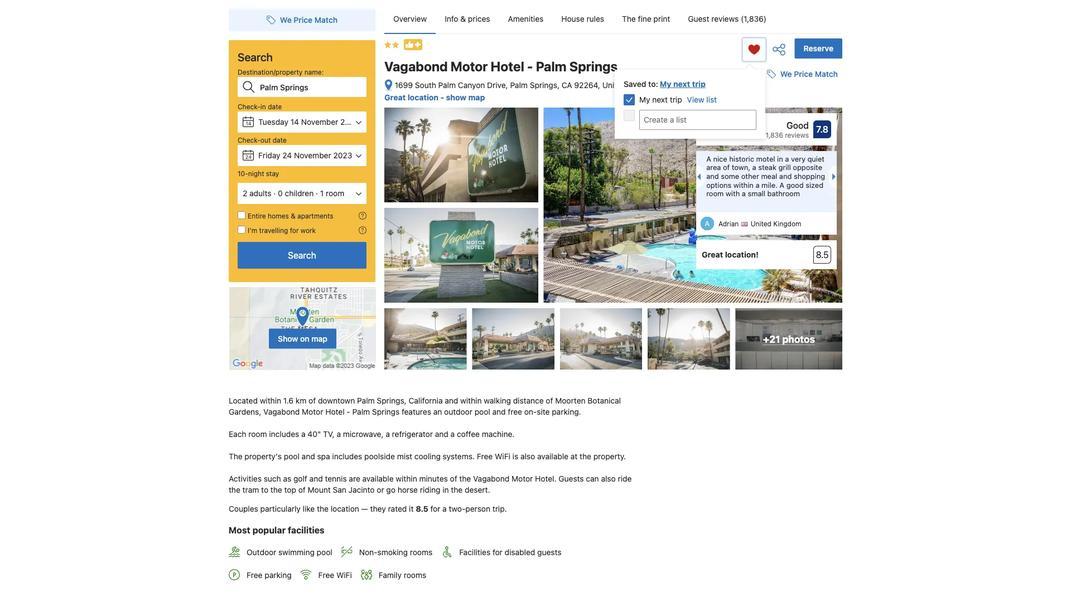 Task type: vqa. For each thing, say whether or not it's contained in the screenshot.
" Close to station, very clean house and owner was very kind. Read more
no



Task type: locate. For each thing, give the bounding box(es) containing it.
1 vertical spatial in
[[778, 155, 784, 163]]

tram
[[243, 486, 259, 495]]

free
[[477, 453, 493, 462], [247, 571, 263, 580], [319, 571, 334, 580]]

free for free parking
[[247, 571, 263, 580]]

0 horizontal spatial my
[[640, 95, 651, 104]]

walking
[[484, 397, 511, 406]]

24 right friday
[[283, 151, 292, 160]]

pool up 'free wifi'
[[317, 548, 333, 557]]

0 vertical spatial trip
[[693, 80, 706, 89]]

0 vertical spatial 2023
[[341, 118, 360, 127]]

palm up show
[[439, 81, 456, 90]]

includes
[[269, 430, 299, 439], [332, 453, 362, 462]]

springs up 92264,
[[570, 59, 618, 74]]

room
[[326, 189, 345, 198], [707, 190, 724, 198], [249, 430, 267, 439]]

-
[[527, 59, 533, 74], [441, 93, 444, 102], [347, 408, 351, 417]]

map inside 1699 south palm canyon drive, palm springs, ca 92264, united states – great location - show map
[[469, 93, 485, 102]]

1 vertical spatial the
[[229, 453, 243, 462]]

map
[[469, 93, 485, 102], [312, 334, 328, 344]]

1 horizontal spatial -
[[441, 93, 444, 102]]

+21 photos
[[764, 334, 816, 345]]

0 vertical spatial november
[[301, 118, 338, 127]]

south
[[415, 81, 436, 90]]

0 horizontal spatial united
[[603, 81, 627, 90]]

1 vertical spatial springs
[[372, 408, 400, 417]]

1 vertical spatial available
[[363, 475, 394, 484]]

we price match button inside search 'section'
[[262, 10, 342, 30]]

1 horizontal spatial springs
[[570, 59, 618, 74]]

united inside 1699 south palm canyon drive, palm springs, ca 92264, united states – great location - show map
[[603, 81, 627, 90]]

2 check- from the top
[[238, 136, 261, 144]]

location down the san
[[331, 505, 359, 514]]

and down grill
[[780, 172, 792, 180]]

an
[[434, 408, 442, 417]]

homes
[[268, 212, 289, 220]]

0 vertical spatial search
[[238, 50, 273, 63]]

0 horizontal spatial 14
[[246, 121, 252, 126]]

0 horizontal spatial we price match
[[280, 15, 338, 25]]

1 vertical spatial springs,
[[377, 397, 407, 406]]

united left 'states'
[[603, 81, 627, 90]]

0 horizontal spatial next
[[653, 95, 668, 104]]

in right "riding"
[[443, 486, 449, 495]]

1 vertical spatial match
[[815, 70, 838, 79]]

check- up friday
[[238, 136, 261, 144]]

my
[[660, 80, 672, 89], [640, 95, 651, 104]]

rooms
[[410, 548, 433, 557], [404, 571, 427, 580]]

the inside located within 1.6 km of downtown palm springs, california and within walking distance of moorten botanical gardens, vagabond motor hotel - palm springs features an outdoor pool and free on-site parking. each room includes a 40" tv, a microwave, a refrigerator and a coffee machine. the property's pool and spa includes poolside mist cooling systems. free wifi is also available at the property. activities such as golf and tennis are available within minutes of the vagabond motor hotel. guests can also ride the tram to the top of mount san jacinto or go horse riding in the desert.
[[229, 453, 243, 462]]

house rules
[[562, 14, 605, 23]]

1 vertical spatial &
[[291, 212, 296, 220]]

1 horizontal spatial pool
[[317, 548, 333, 557]]

the down each
[[229, 453, 243, 462]]

0
[[278, 189, 283, 198]]

0 vertical spatial for
[[290, 227, 299, 234]]

0 vertical spatial we price match button
[[262, 10, 342, 30]]

search section
[[224, 0, 380, 371]]

1 check- from the top
[[238, 103, 261, 111]]

0 horizontal spatial search
[[238, 50, 273, 63]]

vagabond up desert.
[[473, 475, 510, 484]]

0 vertical spatial hotel
[[491, 59, 525, 74]]

pool up as at the bottom left of the page
[[284, 453, 300, 462]]

2023 down where are you going? "field"
[[341, 118, 360, 127]]

0 vertical spatial we
[[280, 15, 292, 25]]

trip down my next trip link
[[670, 95, 683, 104]]

parking.
[[552, 408, 581, 417]]

night
[[248, 170, 264, 178]]

we inside search 'section'
[[280, 15, 292, 25]]

free down 'outdoor swimming pool'
[[319, 571, 334, 580]]

in inside located within 1.6 km of downtown palm springs, california and within walking distance of moorten botanical gardens, vagabond motor hotel - palm springs features an outdoor pool and free on-site parking. each room includes a 40" tv, a microwave, a refrigerator and a coffee machine. the property's pool and spa includes poolside mist cooling systems. free wifi is also available at the property. activities such as golf and tennis are available within minutes of the vagabond motor hotel. guests can also ride the tram to the top of mount san jacinto or go horse riding in the desert.
[[443, 486, 449, 495]]

palm
[[536, 59, 567, 74], [439, 81, 456, 90], [510, 81, 528, 90], [357, 397, 375, 406], [353, 408, 370, 417]]

2 horizontal spatial in
[[778, 155, 784, 163]]

0 vertical spatial reviews
[[712, 14, 739, 23]]

united
[[603, 81, 627, 90], [751, 220, 772, 228]]

1 vertical spatial we price match
[[781, 70, 838, 79]]

1 vertical spatial hotel
[[326, 408, 345, 417]]

0 horizontal spatial we price match button
[[262, 10, 342, 30]]

1 vertical spatial we price match button
[[763, 64, 843, 84]]

smoking
[[378, 548, 408, 557]]

1 vertical spatial next
[[653, 95, 668, 104]]

1 horizontal spatial available
[[538, 453, 569, 462]]

adults
[[250, 189, 272, 198]]

location down south
[[408, 93, 439, 102]]

14
[[291, 118, 299, 127], [246, 121, 252, 126]]

a right tv,
[[337, 430, 341, 439]]

& right info
[[461, 14, 466, 23]]

palm up 'ca'
[[536, 59, 567, 74]]

november for 24
[[294, 151, 331, 160]]

pool down walking
[[475, 408, 491, 417]]

1 horizontal spatial 14
[[291, 118, 299, 127]]

1 vertical spatial we
[[781, 70, 793, 79]]

pool
[[475, 408, 491, 417], [284, 453, 300, 462], [317, 548, 333, 557]]

40"
[[308, 430, 321, 439]]

0 horizontal spatial map
[[312, 334, 328, 344]]

0 horizontal spatial 8.5
[[416, 505, 429, 514]]

1 horizontal spatial ·
[[316, 189, 318, 198]]

united left the kingdom
[[751, 220, 772, 228]]

date right out
[[273, 136, 287, 144]]

Type the name of your list and press enter to add text field
[[640, 110, 757, 130]]

reviews right guest
[[712, 14, 739, 23]]

i'm
[[248, 227, 257, 234]]

0 vertical spatial in
[[261, 103, 266, 111]]

in
[[261, 103, 266, 111], [778, 155, 784, 163], [443, 486, 449, 495]]

free
[[508, 408, 523, 417]]

1 horizontal spatial united
[[751, 220, 772, 228]]

2 vertical spatial for
[[493, 548, 503, 557]]

0 vertical spatial date
[[268, 103, 282, 111]]

also right can
[[601, 475, 616, 484]]

hotel down downtown
[[326, 408, 345, 417]]

0 vertical spatial check-
[[238, 103, 261, 111]]

show on map
[[278, 334, 328, 344]]

1 vertical spatial map
[[312, 334, 328, 344]]

motor down km
[[302, 408, 323, 417]]

available up or on the left of the page
[[363, 475, 394, 484]]

available left at
[[538, 453, 569, 462]]

for left the work
[[290, 227, 299, 234]]

motor up the canyon
[[451, 59, 488, 74]]

very
[[792, 155, 806, 163]]

vagabond down 1.6
[[264, 408, 300, 417]]

1 horizontal spatial the
[[622, 14, 636, 23]]

in inside a nice historic motel in a very quiet area of town, a steak grill opposite and some other meal and shopping options within a mile. a good sized room with a small bathroom
[[778, 155, 784, 163]]

the up two-
[[451, 486, 463, 495]]

price up name: on the top
[[294, 15, 313, 25]]

we'll show you stays where you can have the entire place to yourself image
[[359, 212, 367, 220], [359, 212, 367, 220]]

1 vertical spatial price
[[795, 70, 813, 79]]

1 vertical spatial also
[[601, 475, 616, 484]]

location
[[408, 93, 439, 102], [331, 505, 359, 514]]

springs left features
[[372, 408, 400, 417]]

for left disabled
[[493, 548, 503, 557]]

1 vertical spatial check-
[[238, 136, 261, 144]]

we up destination/property name:
[[280, 15, 292, 25]]

0 horizontal spatial match
[[315, 15, 338, 25]]

work
[[301, 227, 316, 234]]

the up desert.
[[460, 475, 471, 484]]

free wifi
[[319, 571, 352, 580]]

a up area
[[707, 155, 712, 163]]

1 horizontal spatial reviews
[[786, 131, 809, 139]]

a left coffee
[[451, 430, 455, 439]]

a up bathroom
[[780, 181, 785, 189]]

2023 for friday 24 november 2023
[[334, 151, 352, 160]]

we price match inside search 'section'
[[280, 15, 338, 25]]

grill
[[779, 163, 791, 172]]

springs, inside located within 1.6 km of downtown palm springs, california and within walking distance of moorten botanical gardens, vagabond motor hotel - palm springs features an outdoor pool and free on-site parking. each room includes a 40" tv, a microwave, a refrigerator and a coffee machine. the property's pool and spa includes poolside mist cooling systems. free wifi is also available at the property. activities such as golf and tennis are available within minutes of the vagabond motor hotel. guests can also ride the tram to the top of mount san jacinto or go horse riding in the desert.
[[377, 397, 407, 406]]

0 vertical spatial a
[[707, 155, 712, 163]]

0 vertical spatial united
[[603, 81, 627, 90]]

date for check-out date
[[273, 136, 287, 144]]

we price match for the rightmost we price match dropdown button
[[781, 70, 838, 79]]

name:
[[305, 68, 324, 76]]

of
[[723, 163, 730, 172], [309, 397, 316, 406], [546, 397, 553, 406], [450, 475, 458, 484], [298, 486, 306, 495]]

children
[[285, 189, 314, 198]]

reviews inside guest reviews (1,836) link
[[712, 14, 739, 23]]

we price match up name: on the top
[[280, 15, 338, 25]]

0 horizontal spatial reviews
[[712, 14, 739, 23]]

november for 14
[[301, 118, 338, 127]]

1 horizontal spatial next
[[674, 80, 691, 89]]

the down activities
[[229, 486, 241, 495]]

hotel inside located within 1.6 km of downtown palm springs, california and within walking distance of moorten botanical gardens, vagabond motor hotel - palm springs features an outdoor pool and free on-site parking. each room includes a 40" tv, a microwave, a refrigerator and a coffee machine. the property's pool and spa includes poolside mist cooling systems. free wifi is also available at the property. activities such as golf and tennis are available within minutes of the vagabond motor hotel. guests can also ride the tram to the top of mount san jacinto or go horse riding in the desert.
[[326, 408, 345, 417]]

1 horizontal spatial wifi
[[495, 453, 511, 462]]

property's
[[245, 453, 282, 462]]

to
[[261, 486, 269, 495]]

check- up tuesday
[[238, 103, 261, 111]]

a left 40"
[[301, 430, 306, 439]]

1 vertical spatial includes
[[332, 453, 362, 462]]

free inside located within 1.6 km of downtown palm springs, california and within walking distance of moorten botanical gardens, vagabond motor hotel - palm springs features an outdoor pool and free on-site parking. each room includes a 40" tv, a microwave, a refrigerator and a coffee machine. the property's pool and spa includes poolside mist cooling systems. free wifi is also available at the property. activities such as golf and tennis are available within minutes of the vagabond motor hotel. guests can also ride the tram to the top of mount san jacinto or go horse riding in the desert.
[[477, 453, 493, 462]]

rooms right family on the bottom left of the page
[[404, 571, 427, 580]]

in up tuesday
[[261, 103, 266, 111]]

match
[[315, 15, 338, 25], [815, 70, 838, 79]]

wifi left is in the left of the page
[[495, 453, 511, 462]]

search up destination/property
[[238, 50, 273, 63]]

rated good element
[[702, 119, 809, 132]]

date up tuesday
[[268, 103, 282, 111]]

great down click to open map view image
[[385, 93, 406, 102]]

united kingdom
[[751, 220, 802, 228]]

springs inside located within 1.6 km of downtown palm springs, california and within walking distance of moorten botanical gardens, vagabond motor hotel - palm springs features an outdoor pool and free on-site parking. each room includes a 40" tv, a microwave, a refrigerator and a coffee machine. the property's pool and spa includes poolside mist cooling systems. free wifi is also available at the property. activities such as golf and tennis are available within minutes of the vagabond motor hotel. guests can also ride the tram to the top of mount san jacinto or go horse riding in the desert.
[[372, 408, 400, 417]]

1 horizontal spatial vagabond
[[385, 59, 448, 74]]

0 horizontal spatial for
[[290, 227, 299, 234]]

check-in date
[[238, 103, 282, 111]]

+21 photos link
[[736, 309, 843, 370]]

1 horizontal spatial also
[[601, 475, 616, 484]]

springs, inside 1699 south palm canyon drive, palm springs, ca 92264, united states – great location - show map
[[530, 81, 560, 90]]

house
[[562, 14, 585, 23]]

2 horizontal spatial motor
[[512, 475, 533, 484]]

2 vertical spatial vagabond
[[473, 475, 510, 484]]

great inside 1699 south palm canyon drive, palm springs, ca 92264, united states – great location - show map
[[385, 93, 406, 102]]

1 horizontal spatial room
[[326, 189, 345, 198]]

1 horizontal spatial we price match
[[781, 70, 838, 79]]

includes up the are
[[332, 453, 362, 462]]

- inside located within 1.6 km of downtown palm springs, california and within walking distance of moorten botanical gardens, vagabond motor hotel - palm springs features an outdoor pool and free on-site parking. each room includes a 40" tv, a microwave, a refrigerator and a coffee machine. the property's pool and spa includes poolside mist cooling systems. free wifi is also available at the property. activities such as golf and tennis are available within minutes of the vagabond motor hotel. guests can also ride the tram to the top of mount san jacinto or go horse riding in the desert.
[[347, 408, 351, 417]]

· left 1
[[316, 189, 318, 198]]

free left parking
[[247, 571, 263, 580]]

as
[[283, 475, 292, 484]]

24 up 10-
[[246, 154, 252, 160]]

rules
[[587, 14, 605, 23]]

desert.
[[465, 486, 490, 495]]

if you select this option, we'll show you popular business travel features like breakfast, wifi and free parking. image
[[359, 227, 367, 234]]

view
[[687, 95, 705, 104]]

outdoor
[[444, 408, 473, 417]]

room right 1
[[326, 189, 345, 198]]

stay
[[266, 170, 279, 178]]

my down 'states'
[[640, 95, 651, 104]]

1 horizontal spatial motor
[[451, 59, 488, 74]]

map right on
[[312, 334, 328, 344]]

1 vertical spatial united
[[751, 220, 772, 228]]

within up horse
[[396, 475, 417, 484]]

2 horizontal spatial room
[[707, 190, 724, 198]]

two-
[[449, 505, 466, 514]]

0 vertical spatial springs,
[[530, 81, 560, 90]]

search down the work
[[288, 250, 316, 261]]

hotel up the drive,
[[491, 59, 525, 74]]

amenities link
[[499, 4, 553, 33]]

we price match button down 'reserve' button
[[763, 64, 843, 84]]

0 horizontal spatial great
[[385, 93, 406, 102]]

list
[[707, 95, 717, 104]]

0 horizontal spatial &
[[291, 212, 296, 220]]

we up the good
[[781, 70, 793, 79]]

0 vertical spatial next
[[674, 80, 691, 89]]

check- for out
[[238, 136, 261, 144]]

trip up view list link
[[693, 80, 706, 89]]

we price match button
[[262, 10, 342, 30], [763, 64, 843, 84]]

0 vertical spatial the
[[622, 14, 636, 23]]

- down downtown
[[347, 408, 351, 417]]

ca
[[562, 81, 573, 90]]

0 horizontal spatial pool
[[284, 453, 300, 462]]

view list link
[[687, 95, 717, 104]]

i'm travelling for work
[[248, 227, 316, 234]]

0 horizontal spatial room
[[249, 430, 267, 439]]

of right km
[[309, 397, 316, 406]]

next down –
[[653, 95, 668, 104]]

0 vertical spatial pool
[[475, 408, 491, 417]]

within down other
[[734, 181, 754, 189]]

2 vertical spatial -
[[347, 408, 351, 417]]

0 horizontal spatial wifi
[[337, 571, 352, 580]]

1 vertical spatial reviews
[[786, 131, 809, 139]]

0 vertical spatial 8.5
[[816, 250, 829, 260]]

we price match button up name: on the top
[[262, 10, 342, 30]]

the left fine
[[622, 14, 636, 23]]

guest reviews (1,836) link
[[680, 4, 776, 33]]

rooms right "smoking"
[[410, 548, 433, 557]]

0 horizontal spatial -
[[347, 408, 351, 417]]

springs, left 'ca'
[[530, 81, 560, 90]]

sized
[[806, 181, 824, 189]]

non-
[[359, 548, 378, 557]]

1 vertical spatial november
[[294, 151, 331, 160]]

- up 1699 south palm canyon drive, palm springs, ca 92264, united states – great location - show map
[[527, 59, 533, 74]]

1 vertical spatial for
[[431, 505, 441, 514]]

wifi left family on the bottom left of the page
[[337, 571, 352, 580]]

november down tuesday 14 november 2023
[[294, 151, 331, 160]]

1 horizontal spatial free
[[319, 571, 334, 580]]

property.
[[594, 453, 626, 462]]

coffee
[[457, 430, 480, 439]]

room right each
[[249, 430, 267, 439]]

1 vertical spatial search
[[288, 250, 316, 261]]

palm up microwave,
[[353, 408, 370, 417]]

free right systems.
[[477, 453, 493, 462]]

1 vertical spatial trip
[[670, 95, 683, 104]]

reviews inside good 1,836 reviews
[[786, 131, 809, 139]]

92264,
[[575, 81, 601, 90]]

1 horizontal spatial a
[[780, 181, 785, 189]]

1 vertical spatial 2023
[[334, 151, 352, 160]]

tuesday 14 november 2023
[[258, 118, 360, 127]]

distance
[[513, 397, 544, 406]]

great
[[385, 93, 406, 102], [702, 250, 724, 260]]

great left the location!
[[702, 250, 724, 260]]

location!
[[726, 250, 759, 260]]

0 vertical spatial location
[[408, 93, 439, 102]]

2 · from the left
[[316, 189, 318, 198]]

includes left 40"
[[269, 430, 299, 439]]

date
[[268, 103, 282, 111], [273, 136, 287, 144]]

map down the canyon
[[469, 93, 485, 102]]

· left "0"
[[274, 189, 276, 198]]

a
[[707, 155, 712, 163], [780, 181, 785, 189]]

november down where are you going? "field"
[[301, 118, 338, 127]]

outdoor swimming pool
[[247, 548, 333, 557]]

match inside search 'section'
[[315, 15, 338, 25]]

14 right tuesday
[[291, 118, 299, 127]]

in up grill
[[778, 155, 784, 163]]

small
[[748, 190, 766, 198]]

info & prices
[[445, 14, 490, 23]]

machine.
[[482, 430, 515, 439]]

price down 'reserve' button
[[795, 70, 813, 79]]

print
[[654, 14, 671, 23]]

or
[[377, 486, 384, 495]]

& right "homes"
[[291, 212, 296, 220]]

if you select this option, we'll show you popular business travel features like breakfast, wifi and free parking. image
[[359, 227, 367, 234]]

14 down check-in date
[[246, 121, 252, 126]]

other
[[742, 172, 760, 180]]

and down area
[[707, 172, 719, 180]]

0 horizontal spatial springs
[[372, 408, 400, 417]]

1 vertical spatial a
[[780, 181, 785, 189]]

1,836
[[766, 131, 784, 139]]



Task type: describe. For each thing, give the bounding box(es) containing it.
couples
[[229, 505, 258, 514]]

the right at
[[580, 453, 592, 462]]

& inside search 'section'
[[291, 212, 296, 220]]

check-out date
[[238, 136, 287, 144]]

within left 1.6
[[260, 397, 281, 406]]

facilities for disabled guests
[[460, 548, 562, 557]]

and down walking
[[493, 408, 506, 417]]

and up outdoor
[[445, 397, 459, 406]]

0 horizontal spatial also
[[521, 453, 535, 462]]

1 horizontal spatial price
[[795, 70, 813, 79]]

7.8
[[817, 124, 829, 135]]

1 horizontal spatial we price match button
[[763, 64, 843, 84]]

1 vertical spatial 8.5
[[416, 505, 429, 514]]

next image
[[833, 174, 840, 180]]

room inside button
[[326, 189, 345, 198]]

destination/property
[[238, 68, 303, 76]]

km
[[296, 397, 307, 406]]

we price match for we price match dropdown button in the search 'section'
[[280, 15, 338, 25]]

on-
[[525, 408, 537, 417]]

each
[[229, 430, 246, 439]]

mount
[[308, 486, 331, 495]]

most
[[229, 526, 251, 536]]

to:
[[649, 80, 659, 89]]

bathroom
[[768, 190, 800, 198]]

a up grill
[[786, 155, 790, 163]]

1 vertical spatial motor
[[302, 408, 323, 417]]

nice
[[714, 155, 728, 163]]

in inside search 'section'
[[261, 103, 266, 111]]

jacinto
[[349, 486, 375, 495]]

gardens,
[[229, 408, 261, 417]]

the inside "the fine print" link
[[622, 14, 636, 23]]

0 horizontal spatial trip
[[670, 95, 683, 104]]

a up poolside
[[386, 430, 390, 439]]

and left "spa"
[[302, 453, 315, 462]]

guest
[[688, 14, 710, 23]]

for inside search 'section'
[[290, 227, 299, 234]]

0 vertical spatial -
[[527, 59, 533, 74]]

mist
[[397, 453, 413, 462]]

0 vertical spatial springs
[[570, 59, 618, 74]]

the right like
[[317, 505, 329, 514]]

friday
[[258, 151, 281, 160]]

destination/property name:
[[238, 68, 324, 76]]

price inside search 'section'
[[294, 15, 313, 25]]

location inside 1699 south palm canyon drive, palm springs, ca 92264, united states – great location - show map
[[408, 93, 439, 102]]

a up other
[[753, 163, 757, 172]]

tuesday
[[258, 118, 289, 127]]

of right minutes
[[450, 475, 458, 484]]

2 horizontal spatial vagabond
[[473, 475, 510, 484]]

room inside a nice historic motel in a very quiet area of town, a steak grill opposite and some other meal and shopping options within a mile. a good sized room with a small bathroom
[[707, 190, 724, 198]]

2 adults · 0 children · 1 room button
[[238, 183, 367, 204]]

1699 south palm canyon drive, palm springs, ca 92264, united states – great location - show map
[[385, 81, 658, 102]]

1 horizontal spatial for
[[431, 505, 441, 514]]

particularly
[[260, 505, 301, 514]]

golf
[[294, 475, 308, 484]]

entire
[[248, 212, 266, 220]]

states
[[629, 81, 652, 90]]

tennis
[[325, 475, 347, 484]]

1 vertical spatial rooms
[[404, 571, 427, 580]]

check- for in
[[238, 103, 261, 111]]

1 vertical spatial pool
[[284, 453, 300, 462]]

palm right the drive,
[[510, 81, 528, 90]]

0 vertical spatial includes
[[269, 430, 299, 439]]

palm right downtown
[[357, 397, 375, 406]]

info
[[445, 14, 459, 23]]

tv,
[[323, 430, 335, 439]]

fine
[[638, 14, 652, 23]]

1 horizontal spatial 8.5
[[816, 250, 829, 260]]

0 horizontal spatial 24
[[246, 154, 252, 160]]

facilities
[[288, 526, 325, 536]]

0 vertical spatial rooms
[[410, 548, 433, 557]]

site
[[537, 408, 550, 417]]

0 vertical spatial vagabond
[[385, 59, 448, 74]]

poolside
[[365, 453, 395, 462]]

1 · from the left
[[274, 189, 276, 198]]

a right with
[[742, 190, 746, 198]]

guests
[[559, 475, 584, 484]]

are
[[349, 475, 361, 484]]

such
[[264, 475, 281, 484]]

meal
[[762, 172, 778, 180]]

cooling
[[415, 453, 441, 462]]

a left two-
[[443, 505, 447, 514]]

mile.
[[762, 181, 778, 189]]

free for free wifi
[[319, 571, 334, 580]]

2023 for tuesday 14 november 2023
[[341, 118, 360, 127]]

guest reviews (1,836)
[[688, 14, 767, 23]]

0 vertical spatial &
[[461, 14, 466, 23]]

1 vertical spatial location
[[331, 505, 359, 514]]

steak
[[759, 163, 777, 172]]

botanical
[[588, 397, 621, 406]]

guests
[[538, 548, 562, 557]]

0 vertical spatial my
[[660, 80, 672, 89]]

the right to
[[271, 486, 282, 495]]

located within 1.6 km of downtown palm springs, california and within walking distance of moorten botanical gardens, vagabond motor hotel - palm springs features an outdoor pool and free on-site parking. each room includes a 40" tv, a microwave, a refrigerator and a coffee machine. the property's pool and spa includes poolside mist cooling systems. free wifi is also available at the property. activities such as golf and tennis are available within minutes of the vagabond motor hotel. guests can also ride the tram to the top of mount san jacinto or go horse riding in the desert.
[[229, 397, 634, 495]]

1 horizontal spatial includes
[[332, 453, 362, 462]]

house rules link
[[553, 4, 614, 33]]

located
[[229, 397, 258, 406]]

2 vertical spatial pool
[[317, 548, 333, 557]]

—
[[362, 505, 368, 514]]

scored 8.5 element
[[814, 246, 832, 264]]

top
[[284, 486, 296, 495]]

1 horizontal spatial 24
[[283, 151, 292, 160]]

2 adults · 0 children · 1 room
[[243, 189, 345, 198]]

1 horizontal spatial trip
[[693, 80, 706, 89]]

good
[[787, 120, 809, 131]]

the fine print link
[[614, 4, 680, 33]]

2 vertical spatial motor
[[512, 475, 533, 484]]

san
[[333, 486, 347, 495]]

map inside search 'section'
[[312, 334, 328, 344]]

1 horizontal spatial hotel
[[491, 59, 525, 74]]

microwave,
[[343, 430, 384, 439]]

popular
[[253, 526, 286, 536]]

overview
[[394, 14, 427, 23]]

amenities
[[508, 14, 544, 23]]

rated
[[388, 505, 407, 514]]

2 horizontal spatial pool
[[475, 408, 491, 417]]

of up site
[[546, 397, 553, 406]]

within up outdoor
[[461, 397, 482, 406]]

features
[[402, 408, 431, 417]]

riding
[[420, 486, 441, 495]]

reserve button
[[795, 39, 843, 59]]

some
[[721, 172, 740, 180]]

Where are you going? field
[[256, 77, 367, 97]]

search inside button
[[288, 250, 316, 261]]

at
[[571, 453, 578, 462]]

facilities
[[460, 548, 491, 557]]

click to open map view image
[[385, 79, 393, 92]]

go
[[387, 486, 396, 495]]

area
[[707, 163, 721, 172]]

good 1,836 reviews
[[766, 120, 809, 139]]

of inside a nice historic motel in a very quiet area of town, a steak grill opposite and some other meal and shopping options within a mile. a good sized room with a small bathroom
[[723, 163, 730, 172]]

1 vertical spatial vagabond
[[264, 408, 300, 417]]

a up small at top right
[[756, 181, 760, 189]]

1 horizontal spatial we
[[781, 70, 793, 79]]

show
[[278, 334, 298, 344]]

previous image
[[694, 174, 701, 180]]

moorten
[[556, 397, 586, 406]]

reserve
[[804, 44, 834, 53]]

0 vertical spatial motor
[[451, 59, 488, 74]]

- inside 1699 south palm canyon drive, palm springs, ca 92264, united states – great location - show map
[[441, 93, 444, 102]]

room inside located within 1.6 km of downtown palm springs, california and within walking distance of moorten botanical gardens, vagabond motor hotel - palm springs features an outdoor pool and free on-site parking. each room includes a 40" tv, a microwave, a refrigerator and a coffee machine. the property's pool and spa includes poolside mist cooling systems. free wifi is also available at the property. activities such as golf and tennis are available within minutes of the vagabond motor hotel. guests can also ride the tram to the top of mount san jacinto or go horse riding in the desert.
[[249, 430, 267, 439]]

scored 7.8 element
[[814, 121, 832, 139]]

is
[[513, 453, 519, 462]]

+21
[[764, 334, 781, 345]]

show
[[446, 93, 467, 102]]

10-
[[238, 170, 248, 178]]

within inside a nice historic motel in a very quiet area of town, a steak grill opposite and some other meal and shopping options within a mile. a good sized room with a small bathroom
[[734, 181, 754, 189]]

date for check-in date
[[268, 103, 282, 111]]

couples particularly like the location — they rated it 8.5 for a two-person trip.
[[229, 505, 507, 514]]

of down golf
[[298, 486, 306, 495]]

town,
[[732, 163, 751, 172]]

and up mount
[[310, 475, 323, 484]]

friday 24 november 2023
[[258, 151, 352, 160]]

person
[[466, 505, 491, 514]]

–
[[654, 81, 658, 90]]

and down an
[[435, 430, 449, 439]]

1 horizontal spatial great
[[702, 250, 724, 260]]

0 horizontal spatial a
[[707, 155, 712, 163]]

quiet
[[808, 155, 825, 163]]

photos
[[783, 334, 816, 345]]

vagabond motor hotel - palm springs
[[385, 59, 618, 74]]

wifi inside located within 1.6 km of downtown palm springs, california and within walking distance of moorten botanical gardens, vagabond motor hotel - palm springs features an outdoor pool and free on-site parking. each room includes a 40" tv, a microwave, a refrigerator and a coffee machine. the property's pool and spa includes poolside mist cooling systems. free wifi is also available at the property. activities such as golf and tennis are available within minutes of the vagabond motor hotel. guests can also ride the tram to the top of mount san jacinto or go horse riding in the desert.
[[495, 453, 511, 462]]



